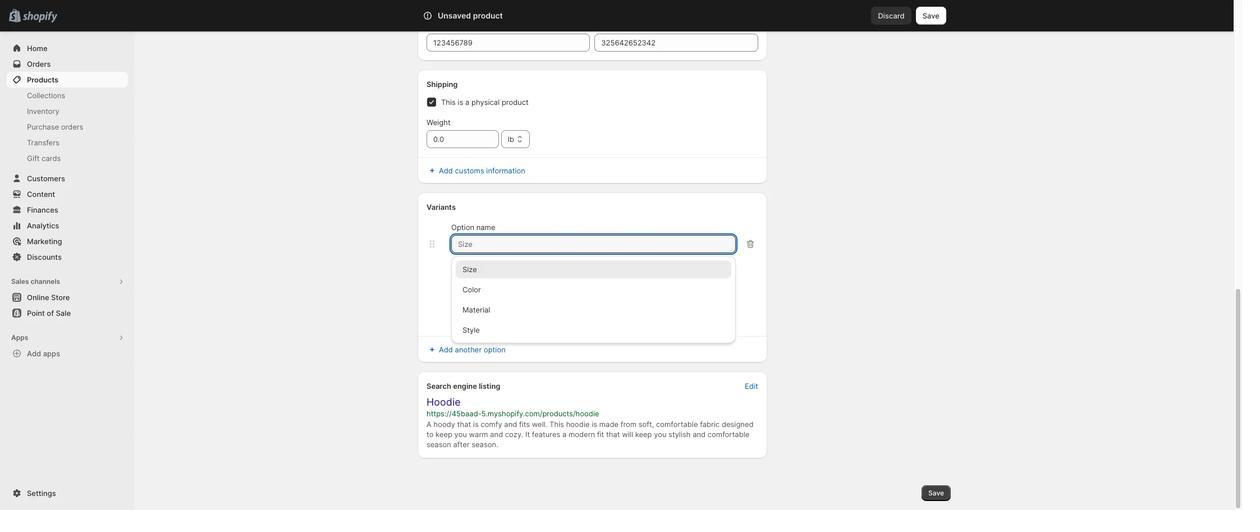 Task type: describe. For each thing, give the bounding box(es) containing it.
home link
[[7, 40, 128, 56]]

content
[[27, 190, 55, 199]]

content link
[[7, 186, 128, 202]]

physical
[[472, 98, 500, 107]]

1 vertical spatial that
[[606, 430, 620, 439]]

discounts link
[[7, 249, 128, 265]]

2 horizontal spatial and
[[693, 430, 706, 439]]

option values
[[454, 270, 501, 279]]

cards
[[42, 154, 61, 163]]

(stock
[[444, 21, 466, 30]]

search for search
[[473, 11, 497, 20]]

transfers
[[27, 138, 59, 147]]

Barcode (ISBN, UPC, GTIN, etc.) text field
[[595, 34, 759, 52]]

lb
[[508, 135, 514, 144]]

transfers link
[[7, 135, 128, 151]]

apps
[[43, 349, 60, 358]]

point
[[27, 309, 45, 318]]

orders
[[27, 60, 51, 69]]

search button
[[454, 7, 780, 25]]

sales channels
[[11, 277, 60, 286]]

warm
[[469, 430, 488, 439]]

purchase
[[27, 122, 59, 131]]

search engine listing
[[427, 382, 501, 391]]

name
[[477, 223, 496, 232]]

add for add customs information
[[439, 166, 453, 175]]

discard button
[[872, 7, 912, 25]]

1 you from the left
[[455, 430, 467, 439]]

season.
[[472, 440, 499, 449]]

5.myshopify.com/products/hoodie
[[482, 409, 600, 418]]

from
[[621, 420, 637, 429]]

well.
[[532, 420, 548, 429]]

edit button
[[739, 379, 765, 394]]

analytics
[[27, 221, 59, 230]]

unsaved product
[[438, 11, 503, 20]]

this inside hoodie https://45baad-5.myshopify.com/products/hoodie a hoody that is comfy and fits well. this hoodie is made from soft, comfortable fabric designed to keep you warm and cozy. it features a modern fit that will keep you stylish and comfortable season after season.
[[550, 420, 564, 429]]

add customs information button
[[420, 163, 765, 179]]

gift cards
[[27, 154, 61, 163]]

season
[[427, 440, 451, 449]]

collections link
[[7, 88, 128, 103]]

store
[[51, 293, 70, 302]]

2 keep from the left
[[636, 430, 652, 439]]

this is a physical product
[[441, 98, 529, 107]]

customers link
[[7, 171, 128, 186]]

orders link
[[7, 56, 128, 72]]

fit
[[597, 430, 604, 439]]

comfy
[[481, 420, 502, 429]]

purchase orders link
[[7, 119, 128, 135]]

edit
[[745, 382, 759, 391]]

point of sale button
[[0, 306, 135, 321]]

0 vertical spatial a
[[466, 98, 470, 107]]

customs
[[455, 166, 485, 175]]

to
[[427, 430, 434, 439]]

keeping
[[468, 21, 496, 30]]

another
[[455, 345, 482, 354]]

sku
[[427, 21, 442, 30]]

made
[[600, 420, 619, 429]]

hoodie
[[566, 420, 590, 429]]

0 horizontal spatial and
[[490, 430, 503, 439]]

channels
[[31, 277, 60, 286]]

will
[[622, 430, 634, 439]]

marketing link
[[7, 234, 128, 249]]

variants
[[427, 203, 456, 212]]

1 keep from the left
[[436, 430, 453, 439]]

stylish
[[669, 430, 691, 439]]

online
[[27, 293, 49, 302]]

add for add another option
[[439, 345, 453, 354]]

inventory link
[[7, 103, 128, 119]]

products link
[[7, 72, 128, 88]]

option for option values
[[454, 270, 477, 279]]

sku (stock keeping unit)
[[427, 21, 515, 30]]

size option
[[452, 261, 736, 279]]

material
[[463, 306, 491, 315]]

1 horizontal spatial comfortable
[[708, 430, 750, 439]]

settings
[[27, 489, 56, 498]]

online store button
[[0, 290, 135, 306]]

1 horizontal spatial is
[[473, 420, 479, 429]]

online store
[[27, 293, 70, 302]]

add another option button
[[420, 342, 513, 358]]



Task type: vqa. For each thing, say whether or not it's contained in the screenshot.
⌘
no



Task type: locate. For each thing, give the bounding box(es) containing it.
save
[[923, 11, 940, 20], [929, 489, 945, 498]]

add for add apps
[[27, 349, 41, 358]]

is up warm
[[473, 420, 479, 429]]

option up color
[[454, 270, 477, 279]]

comfortable down designed
[[708, 430, 750, 439]]

keep down hoody on the bottom of page
[[436, 430, 453, 439]]

inventory
[[27, 107, 59, 116]]

features
[[532, 430, 561, 439]]

purchase orders
[[27, 122, 83, 131]]

a
[[466, 98, 470, 107], [563, 430, 567, 439]]

designed
[[722, 420, 754, 429]]

add
[[439, 166, 453, 175], [439, 345, 453, 354], [27, 349, 41, 358]]

finances
[[27, 206, 58, 215]]

shipping
[[427, 80, 458, 89]]

option left name
[[452, 223, 475, 232]]

0 horizontal spatial search
[[427, 382, 452, 391]]

hoody
[[434, 420, 455, 429]]

1 horizontal spatial search
[[473, 11, 497, 20]]

point of sale link
[[7, 306, 128, 321]]

2 horizontal spatial is
[[592, 420, 598, 429]]

sales channels button
[[7, 274, 128, 290]]

1 horizontal spatial that
[[606, 430, 620, 439]]

1 horizontal spatial you
[[654, 430, 667, 439]]

color
[[463, 285, 481, 294]]

0 horizontal spatial you
[[455, 430, 467, 439]]

add left another
[[439, 345, 453, 354]]

and down fabric
[[693, 430, 706, 439]]

you down soft,
[[654, 430, 667, 439]]

0 vertical spatial option
[[452, 223, 475, 232]]

apps
[[11, 334, 28, 342]]

1 vertical spatial a
[[563, 430, 567, 439]]

products
[[27, 75, 58, 84]]

discounts
[[27, 253, 62, 262]]

Size text field
[[452, 235, 736, 253]]

1 vertical spatial comfortable
[[708, 430, 750, 439]]

point of sale
[[27, 309, 71, 318]]

settings link
[[7, 486, 128, 502]]

option name
[[452, 223, 496, 232]]

1 vertical spatial save button
[[922, 486, 951, 502]]

search up hoodie
[[427, 382, 452, 391]]

a down the hoodie
[[563, 430, 567, 439]]

0 horizontal spatial comfortable
[[657, 420, 698, 429]]

you up after
[[455, 430, 467, 439]]

0 horizontal spatial this
[[441, 98, 456, 107]]

add apps
[[27, 349, 60, 358]]

0 horizontal spatial a
[[466, 98, 470, 107]]

search inside button
[[473, 11, 497, 20]]

1 vertical spatial option
[[454, 270, 477, 279]]

1 horizontal spatial this
[[550, 420, 564, 429]]

search up the keeping
[[473, 11, 497, 20]]

keep down soft,
[[636, 430, 652, 439]]

option
[[452, 223, 475, 232], [454, 270, 477, 279]]

after
[[454, 440, 470, 449]]

and down comfy
[[490, 430, 503, 439]]

soft,
[[639, 420, 654, 429]]

add left apps
[[27, 349, 41, 358]]

0 vertical spatial product
[[473, 11, 503, 20]]

a left physical
[[466, 98, 470, 107]]

add another option
[[439, 345, 506, 354]]

hoodie
[[427, 396, 461, 408]]

that down made in the bottom left of the page
[[606, 430, 620, 439]]

this up features
[[550, 420, 564, 429]]

0 vertical spatial this
[[441, 98, 456, 107]]

is up fit
[[592, 420, 598, 429]]

sales
[[11, 277, 29, 286]]

gift cards link
[[7, 151, 128, 166]]

SKU (Stock Keeping Unit) text field
[[427, 34, 590, 52]]

product right physical
[[502, 98, 529, 107]]

option for option name
[[452, 223, 475, 232]]

gift
[[27, 154, 40, 163]]

add customs information
[[439, 166, 526, 175]]

shopify image
[[23, 12, 57, 23]]

a
[[427, 420, 432, 429]]

0 vertical spatial search
[[473, 11, 497, 20]]

online store link
[[7, 290, 128, 306]]

1 vertical spatial search
[[427, 382, 452, 391]]

home
[[27, 44, 48, 53]]

is
[[458, 98, 464, 107], [473, 420, 479, 429], [592, 420, 598, 429]]

https://45baad-
[[427, 409, 482, 418]]

apps button
[[7, 330, 128, 346]]

add apps button
[[7, 346, 128, 362]]

size
[[463, 265, 477, 274]]

information
[[487, 166, 526, 175]]

add left 'customs'
[[439, 166, 453, 175]]

0 vertical spatial that
[[457, 420, 471, 429]]

orders
[[61, 122, 83, 131]]

1 horizontal spatial keep
[[636, 430, 652, 439]]

hoodie https://45baad-5.myshopify.com/products/hoodie a hoody that is comfy and fits well. this hoodie is made from soft, comfortable fabric designed to keep you warm and cozy. it features a modern fit that will keep you stylish and comfortable season after season.
[[427, 396, 754, 449]]

search
[[473, 11, 497, 20], [427, 382, 452, 391]]

this down the shipping
[[441, 98, 456, 107]]

it
[[526, 430, 530, 439]]

and up cozy.
[[504, 420, 517, 429]]

unsaved
[[438, 11, 471, 20]]

2 you from the left
[[654, 430, 667, 439]]

1 horizontal spatial a
[[563, 430, 567, 439]]

1 horizontal spatial and
[[504, 420, 517, 429]]

0 vertical spatial comfortable
[[657, 420, 698, 429]]

is left physical
[[458, 98, 464, 107]]

cozy.
[[505, 430, 524, 439]]

customers
[[27, 174, 65, 183]]

that down https://45baad-
[[457, 420, 471, 429]]

you
[[455, 430, 467, 439], [654, 430, 667, 439]]

finances link
[[7, 202, 128, 218]]

listing
[[479, 382, 501, 391]]

weight
[[427, 118, 451, 127]]

0 vertical spatial save
[[923, 11, 940, 20]]

1 vertical spatial save
[[929, 489, 945, 498]]

marketing
[[27, 237, 62, 246]]

fits
[[519, 420, 530, 429]]

product
[[473, 11, 503, 20], [502, 98, 529, 107]]

save button
[[916, 7, 947, 25], [922, 486, 951, 502]]

list box
[[452, 261, 736, 339]]

option
[[484, 345, 506, 354]]

0 horizontal spatial is
[[458, 98, 464, 107]]

a inside hoodie https://45baad-5.myshopify.com/products/hoodie a hoody that is comfy and fits well. this hoodie is made from soft, comfortable fabric designed to keep you warm and cozy. it features a modern fit that will keep you stylish and comfortable season after season.
[[563, 430, 567, 439]]

unit)
[[498, 21, 515, 30]]

product up the keeping
[[473, 11, 503, 20]]

list box containing size
[[452, 261, 736, 339]]

this
[[441, 98, 456, 107], [550, 420, 564, 429]]

search for search engine listing
[[427, 382, 452, 391]]

1 vertical spatial this
[[550, 420, 564, 429]]

style
[[463, 326, 480, 335]]

comfortable up stylish
[[657, 420, 698, 429]]

collections
[[27, 91, 65, 100]]

comfortable
[[657, 420, 698, 429], [708, 430, 750, 439]]

analytics link
[[7, 218, 128, 234]]

1 vertical spatial product
[[502, 98, 529, 107]]

0 vertical spatial save button
[[916, 7, 947, 25]]

modern
[[569, 430, 595, 439]]

of
[[47, 309, 54, 318]]

and
[[504, 420, 517, 429], [490, 430, 503, 439], [693, 430, 706, 439]]

0 horizontal spatial keep
[[436, 430, 453, 439]]

values
[[479, 270, 501, 279]]

Weight text field
[[427, 130, 499, 148]]

keep
[[436, 430, 453, 439], [636, 430, 652, 439]]

0 horizontal spatial that
[[457, 420, 471, 429]]

fabric
[[700, 420, 720, 429]]



